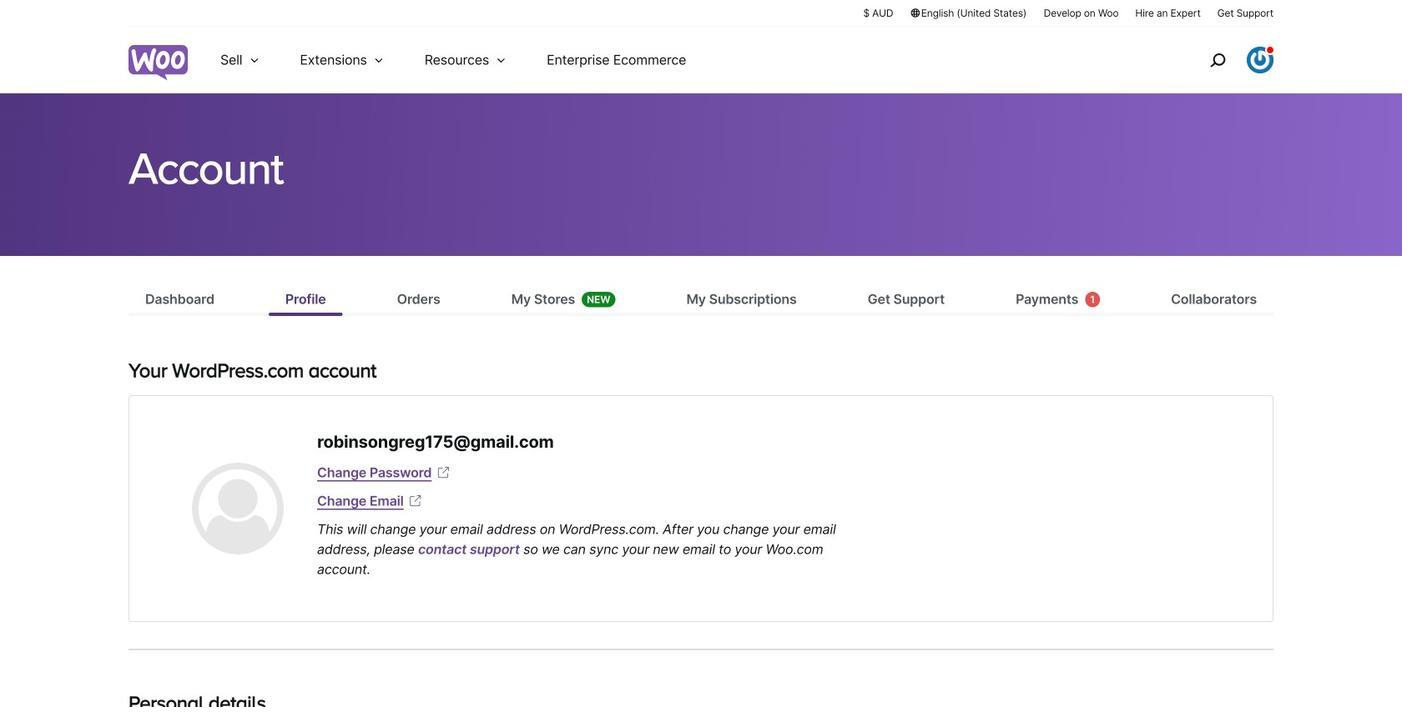 Task type: locate. For each thing, give the bounding box(es) containing it.
external link image
[[407, 493, 424, 510]]

external link image
[[435, 465, 452, 482]]

open account menu image
[[1247, 47, 1274, 73]]



Task type: describe. For each thing, give the bounding box(es) containing it.
gravatar image image
[[192, 463, 284, 555]]

search image
[[1205, 47, 1231, 73]]

service navigation menu element
[[1174, 33, 1274, 87]]



Task type: vqa. For each thing, say whether or not it's contained in the screenshot.
bottom External Link image
yes



